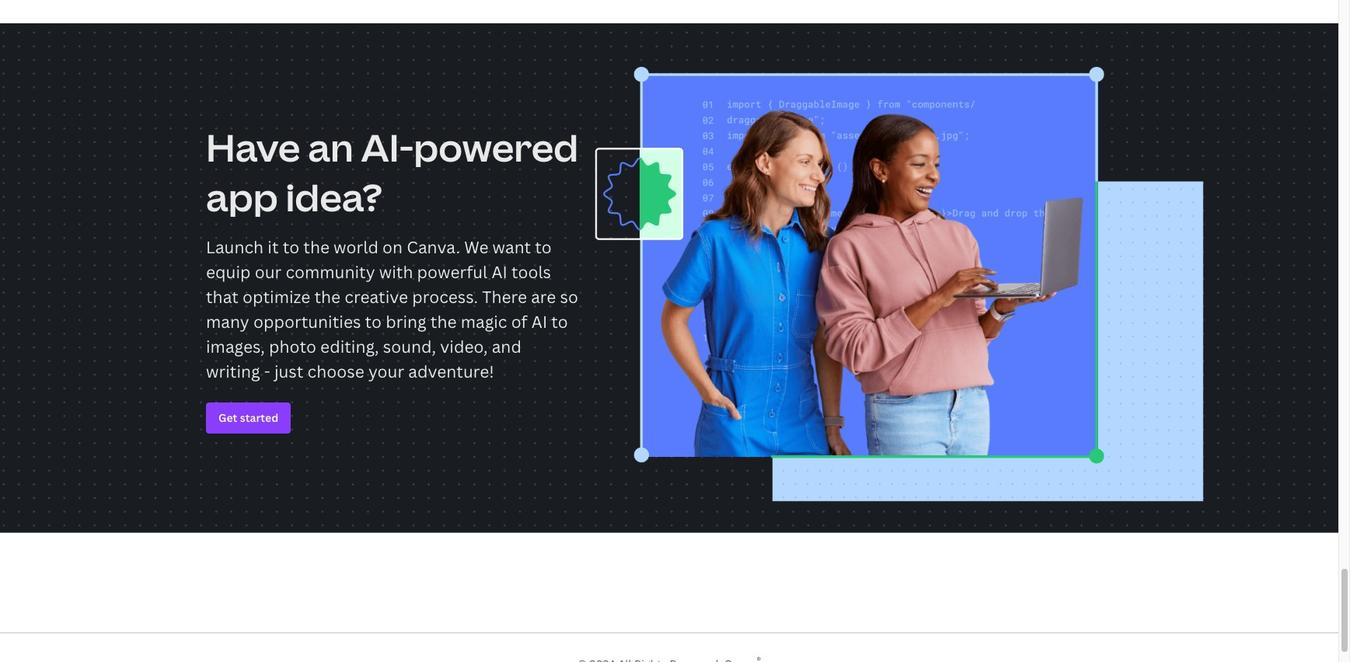 Task type: locate. For each thing, give the bounding box(es) containing it.
of
[[511, 311, 528, 333]]

on
[[382, 236, 403, 258]]

get
[[218, 410, 237, 425]]

get started link
[[206, 403, 291, 434]]

an
[[308, 122, 353, 173]]

the down process.
[[430, 311, 457, 333]]

ai right the 'of'
[[532, 311, 547, 333]]

the
[[303, 236, 330, 258], [314, 286, 341, 308], [430, 311, 457, 333]]

1 vertical spatial ai
[[532, 311, 547, 333]]

launch it to the world on canva. we want to equip our community with powerful ai tools that optimize the creative process. there are so many opportunities to bring the magic of ai to images, photo editing, sound, video, and writing - just choose your adventure!
[[206, 236, 578, 382]]

the up community on the left top
[[303, 236, 330, 258]]

our
[[255, 261, 282, 283]]

the down community on the left top
[[314, 286, 341, 308]]

ai
[[492, 261, 507, 283], [532, 311, 547, 333]]

your
[[368, 361, 404, 382]]

to down creative
[[365, 311, 382, 333]]

0 horizontal spatial ai
[[492, 261, 507, 283]]

editing,
[[320, 336, 379, 358]]

world
[[334, 236, 378, 258]]

idea?
[[286, 172, 382, 222]]

2 vertical spatial the
[[430, 311, 457, 333]]

bring
[[386, 311, 427, 333]]

canva.
[[407, 236, 460, 258]]

1 horizontal spatial ai
[[532, 311, 547, 333]]

ai-
[[361, 122, 414, 173]]

equip
[[206, 261, 251, 283]]

creative
[[345, 286, 408, 308]]

powerful
[[417, 261, 488, 283]]

to down so
[[551, 311, 568, 333]]

we
[[464, 236, 489, 258]]

to
[[283, 236, 299, 258], [535, 236, 552, 258], [365, 311, 382, 333], [551, 311, 568, 333]]

ai up there
[[492, 261, 507, 283]]

powered
[[414, 122, 579, 173]]

and
[[492, 336, 522, 358]]

to up tools
[[535, 236, 552, 258]]

magic
[[461, 311, 507, 333]]

adventure!
[[408, 361, 494, 382]]

optimize
[[242, 286, 310, 308]]

to right it
[[283, 236, 299, 258]]

writing
[[206, 361, 260, 382]]



Task type: describe. For each thing, give the bounding box(es) containing it.
it
[[268, 236, 279, 258]]

many
[[206, 311, 249, 333]]

get started
[[218, 410, 279, 425]]

launch
[[206, 236, 264, 258]]

have
[[206, 122, 300, 173]]

0 vertical spatial ai
[[492, 261, 507, 283]]

-
[[264, 361, 270, 382]]

images,
[[206, 336, 265, 358]]

just
[[274, 361, 304, 382]]

process.
[[412, 286, 478, 308]]

photo
[[269, 336, 316, 358]]

0 vertical spatial the
[[303, 236, 330, 258]]

opportunities
[[253, 311, 361, 333]]

choose
[[308, 361, 364, 382]]

sound,
[[383, 336, 436, 358]]

with
[[379, 261, 413, 283]]

tools
[[511, 261, 551, 283]]

community
[[286, 261, 375, 283]]

so
[[560, 286, 578, 308]]

that
[[206, 286, 239, 308]]

app
[[206, 172, 278, 222]]

want
[[493, 236, 531, 258]]

started
[[240, 410, 279, 425]]

video,
[[440, 336, 488, 358]]

there
[[482, 286, 527, 308]]

1 vertical spatial the
[[314, 286, 341, 308]]

are
[[531, 286, 556, 308]]

have an ai-powered app idea?
[[206, 122, 579, 222]]



Task type: vqa. For each thing, say whether or not it's contained in the screenshot.
-
yes



